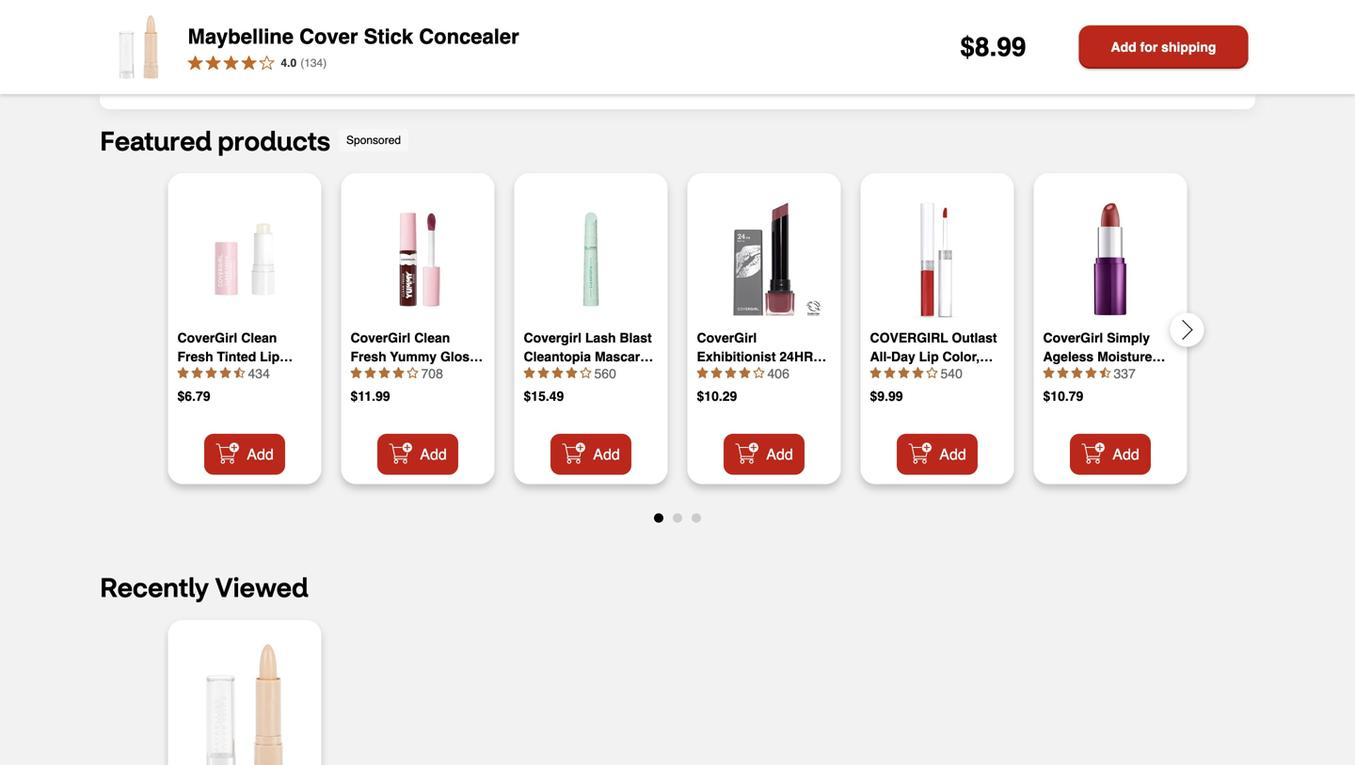 Task type: describe. For each thing, give the bounding box(es) containing it.
8 star filled image from the left
[[870, 367, 881, 379]]

4 star filled image from the left
[[524, 367, 535, 379]]

)
[[323, 56, 327, 69]]

add for shipping button
[[1079, 25, 1248, 69]]

add for 560
[[593, 445, 620, 463]]

see
[[959, 65, 985, 85]]

$8.99
[[960, 32, 1026, 62]]

7 star filled image from the left
[[697, 367, 708, 379]]

9 star filled image from the left
[[725, 367, 736, 379]]

3 star filled image from the left
[[351, 367, 362, 379]]

13 star filled image from the left
[[1086, 367, 1097, 379]]

see all maybelline new york products
[[959, 65, 1220, 85]]

concealer
[[419, 24, 519, 48]]

add for shipping
[[1111, 40, 1216, 55]]

stick
[[364, 24, 413, 48]]

add button for $6.79
[[204, 434, 285, 475]]

9 star filled image from the left
[[898, 367, 910, 379]]

6 star filled image from the left
[[538, 367, 549, 379]]

10 star filled image from the left
[[912, 367, 924, 379]]

viewed
[[215, 570, 308, 604]]

add button for $15.49
[[550, 434, 632, 475]]

1 star filled image from the left
[[192, 367, 203, 379]]

406
[[768, 366, 789, 381]]

2 star filled image from the left
[[220, 367, 231, 379]]

(
[[300, 56, 304, 69]]

maybelline right from
[[175, 26, 271, 48]]

add button for $9.99
[[897, 434, 978, 475]]

star outline image for 540
[[927, 367, 938, 379]]

7 star filled image from the left
[[739, 367, 751, 379]]

from maybelline new york
[[122, 26, 360, 48]]

recently viewed element
[[100, 570, 1255, 765]]

337
[[1114, 366, 1136, 381]]

all
[[989, 65, 1004, 85]]

cover
[[299, 24, 358, 48]]

$10.79
[[1043, 389, 1084, 404]]

add for 434
[[247, 445, 274, 463]]

1 vertical spatial products
[[218, 123, 330, 157]]

11 star filled image from the left
[[1043, 367, 1055, 379]]

recently viewed
[[100, 570, 308, 604]]

maybelline up 4.0
[[188, 24, 294, 48]]

2 star filled image from the left
[[206, 367, 217, 379]]

$9.99
[[870, 389, 903, 404]]

star outline image for 708
[[407, 367, 418, 379]]

add button for $10.79
[[1070, 434, 1151, 475]]

featured products element
[[100, 123, 1355, 523]]

star half image
[[1100, 367, 1111, 379]]

featured
[[100, 123, 212, 157]]

4.0
[[281, 56, 297, 69]]

add for 540
[[940, 445, 966, 463]]



Task type: locate. For each thing, give the bounding box(es) containing it.
new
[[276, 26, 315, 48], [1087, 65, 1119, 85]]

for
[[1140, 40, 1158, 55]]

12 star filled image from the left
[[1057, 367, 1069, 379]]

0 horizontal spatial star outline image
[[580, 367, 592, 379]]

1 horizontal spatial york
[[1123, 65, 1153, 85]]

add button down $15.49
[[550, 434, 632, 475]]

1 vertical spatial new
[[1087, 65, 1119, 85]]

2 star outline image from the left
[[927, 367, 938, 379]]

add down 560
[[593, 445, 620, 463]]

1 add button from the left
[[204, 434, 285, 475]]

5 star filled image from the left
[[393, 367, 404, 379]]

add for 406
[[766, 445, 793, 463]]

add button down the $10.29
[[724, 434, 805, 475]]

134
[[304, 56, 323, 69]]

products down 4.0
[[218, 123, 330, 157]]

products
[[1157, 65, 1220, 85], [218, 123, 330, 157]]

york up )
[[320, 26, 360, 48]]

maybelline right all
[[1008, 65, 1084, 85]]

add for 337
[[1113, 445, 1139, 463]]

add button
[[204, 434, 285, 475], [377, 434, 458, 475], [550, 434, 632, 475], [724, 434, 805, 475], [897, 434, 978, 475], [1070, 434, 1151, 475]]

maybelline inside "button"
[[1008, 65, 1084, 85]]

4 add button from the left
[[724, 434, 805, 475]]

add button down $6.79
[[204, 434, 285, 475]]

products inside "button"
[[1157, 65, 1220, 85]]

add
[[1111, 40, 1137, 55], [247, 445, 274, 463], [420, 445, 447, 463], [593, 445, 620, 463], [766, 445, 793, 463], [940, 445, 966, 463], [1113, 445, 1139, 463]]

1 vertical spatial york
[[1123, 65, 1153, 85]]

add for 708
[[420, 445, 447, 463]]

434
[[248, 366, 270, 381]]

2 add button from the left
[[377, 434, 458, 475]]

add down 406 on the right top
[[766, 445, 793, 463]]

york down "for" in the top of the page
[[1123, 65, 1153, 85]]

star filled image
[[177, 367, 189, 379], [220, 367, 231, 379], [351, 367, 362, 379], [524, 367, 535, 379], [552, 367, 563, 379], [566, 367, 577, 379], [697, 367, 708, 379], [711, 367, 722, 379], [725, 367, 736, 379], [884, 367, 895, 379], [1071, 367, 1083, 379]]

540
[[941, 366, 963, 381]]

star outline image left 540
[[927, 367, 938, 379]]

star outline image
[[407, 367, 418, 379], [927, 367, 938, 379]]

$11.99
[[351, 389, 390, 404]]

$15.49
[[524, 389, 564, 404]]

add button for $10.29
[[724, 434, 805, 475]]

shipping
[[1162, 40, 1216, 55]]

0 horizontal spatial york
[[320, 26, 360, 48]]

3 star filled image from the left
[[365, 367, 376, 379]]

featured products
[[100, 123, 330, 157]]

star outline image for 406
[[753, 367, 765, 379]]

5 add button from the left
[[897, 434, 978, 475]]

1 horizontal spatial star outline image
[[753, 367, 765, 379]]

add button for $11.99
[[377, 434, 458, 475]]

star outline image for 560
[[580, 367, 592, 379]]

price $8.99. element
[[960, 32, 1026, 62]]

0 horizontal spatial products
[[218, 123, 330, 157]]

star filled image
[[192, 367, 203, 379], [206, 367, 217, 379], [365, 367, 376, 379], [379, 367, 390, 379], [393, 367, 404, 379], [538, 367, 549, 379], [739, 367, 751, 379], [870, 367, 881, 379], [898, 367, 910, 379], [912, 367, 924, 379], [1043, 367, 1055, 379], [1057, 367, 1069, 379], [1086, 367, 1097, 379]]

add button down the $11.99
[[377, 434, 458, 475]]

1 horizontal spatial products
[[1157, 65, 1220, 85]]

$6.79
[[177, 389, 210, 404]]

6 add button from the left
[[1070, 434, 1151, 475]]

star outline image
[[580, 367, 592, 379], [753, 367, 765, 379]]

8 star filled image from the left
[[711, 367, 722, 379]]

10 star filled image from the left
[[884, 367, 895, 379]]

1 star outline image from the left
[[580, 367, 592, 379]]

11 star filled image from the left
[[1071, 367, 1083, 379]]

1 horizontal spatial star outline image
[[927, 367, 938, 379]]

maybelline
[[188, 24, 294, 48], [175, 26, 271, 48], [1008, 65, 1084, 85]]

0 vertical spatial new
[[276, 26, 315, 48]]

recently
[[100, 570, 209, 604]]

add down 337
[[1113, 445, 1139, 463]]

maybelline cover stick concealer
[[188, 24, 519, 48]]

add down 540
[[940, 445, 966, 463]]

york inside "button"
[[1123, 65, 1153, 85]]

add button down $10.79
[[1070, 434, 1151, 475]]

york
[[320, 26, 360, 48], [1123, 65, 1153, 85]]

add button down $9.99 in the bottom right of the page
[[897, 434, 978, 475]]

1 horizontal spatial new
[[1087, 65, 1119, 85]]

from
[[122, 26, 169, 48]]

708
[[421, 366, 443, 381]]

new inside "button"
[[1087, 65, 1119, 85]]

see all maybelline new york products link
[[959, 64, 1220, 86]]

3 add button from the left
[[550, 434, 632, 475]]

0 horizontal spatial new
[[276, 26, 315, 48]]

5 star filled image from the left
[[552, 367, 563, 379]]

star outline image left 708
[[407, 367, 418, 379]]

4.0 ( 134 )
[[281, 56, 327, 69]]

2 star outline image from the left
[[753, 367, 765, 379]]

star outline image left 560
[[580, 367, 592, 379]]

$10.29
[[697, 389, 737, 404]]

4 star filled image from the left
[[379, 367, 390, 379]]

6 star filled image from the left
[[566, 367, 577, 379]]

0 horizontal spatial star outline image
[[407, 367, 418, 379]]

star half image
[[234, 367, 245, 379]]

sponsored
[[346, 134, 401, 147]]

products down shipping at the top right of the page
[[1157, 65, 1220, 85]]

add down 434
[[247, 445, 274, 463]]

add down 708
[[420, 445, 447, 463]]

add left "for" in the top of the page
[[1111, 40, 1137, 55]]

1 star filled image from the left
[[177, 367, 189, 379]]

1 star outline image from the left
[[407, 367, 418, 379]]

0 vertical spatial york
[[320, 26, 360, 48]]

560
[[594, 366, 616, 381]]

star outline image left 406 on the right top
[[753, 367, 765, 379]]

0 vertical spatial products
[[1157, 65, 1220, 85]]

see all maybelline new york products button
[[959, 64, 1233, 86]]



Task type: vqa. For each thing, say whether or not it's contained in the screenshot.
all
yes



